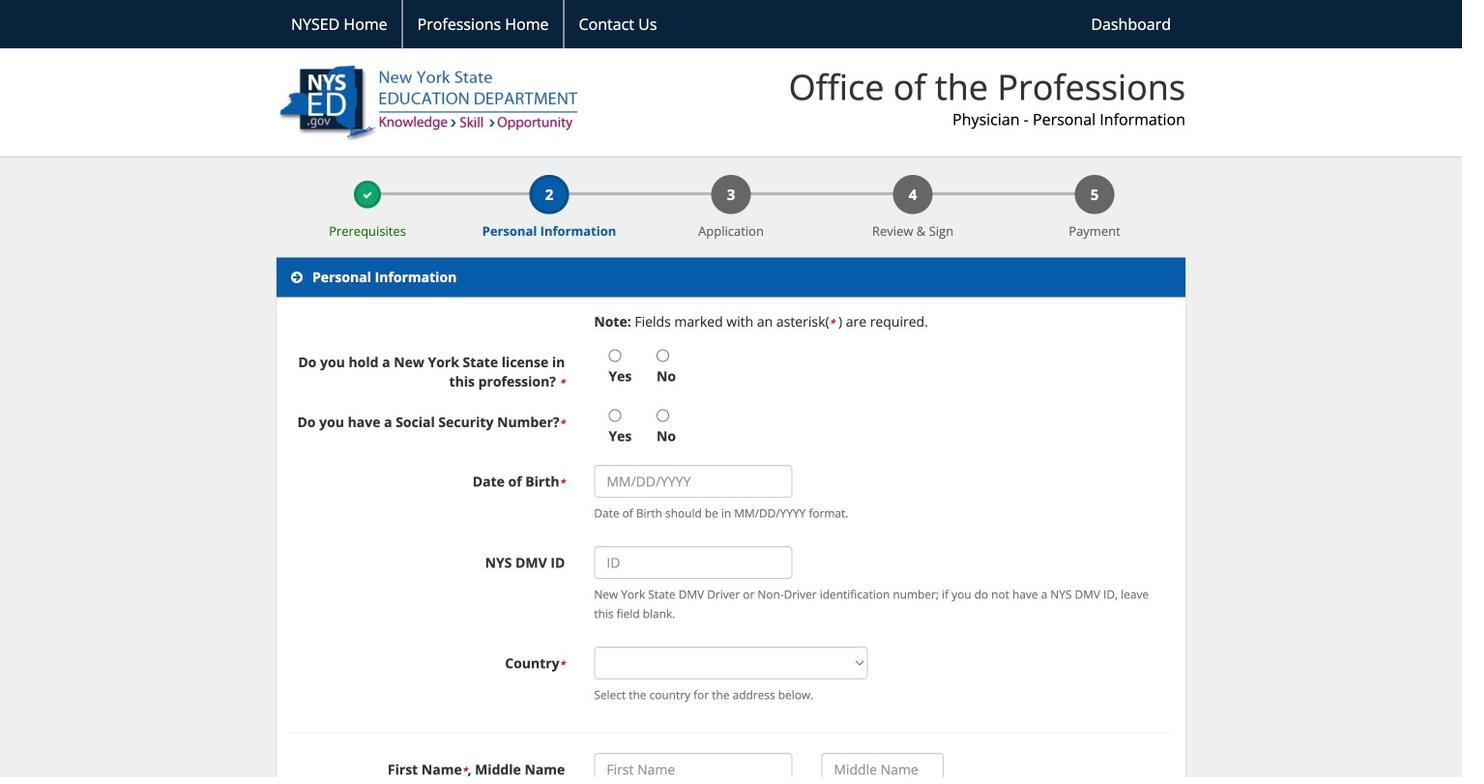 Task type: vqa. For each thing, say whether or not it's contained in the screenshot.
First Name text field
yes



Task type: locate. For each thing, give the bounding box(es) containing it.
None radio
[[657, 410, 670, 422]]

None radio
[[609, 350, 621, 362], [657, 350, 670, 362], [609, 410, 621, 422], [609, 350, 621, 362], [657, 350, 670, 362], [609, 410, 621, 422]]

Middle Name text field
[[822, 754, 944, 778]]



Task type: describe. For each thing, give the bounding box(es) containing it.
check image
[[363, 191, 372, 200]]

ID text field
[[594, 547, 793, 580]]

MM/DD/YYYY text field
[[594, 466, 793, 498]]

arrow circle right image
[[291, 271, 303, 285]]

First Name text field
[[594, 754, 793, 778]]



